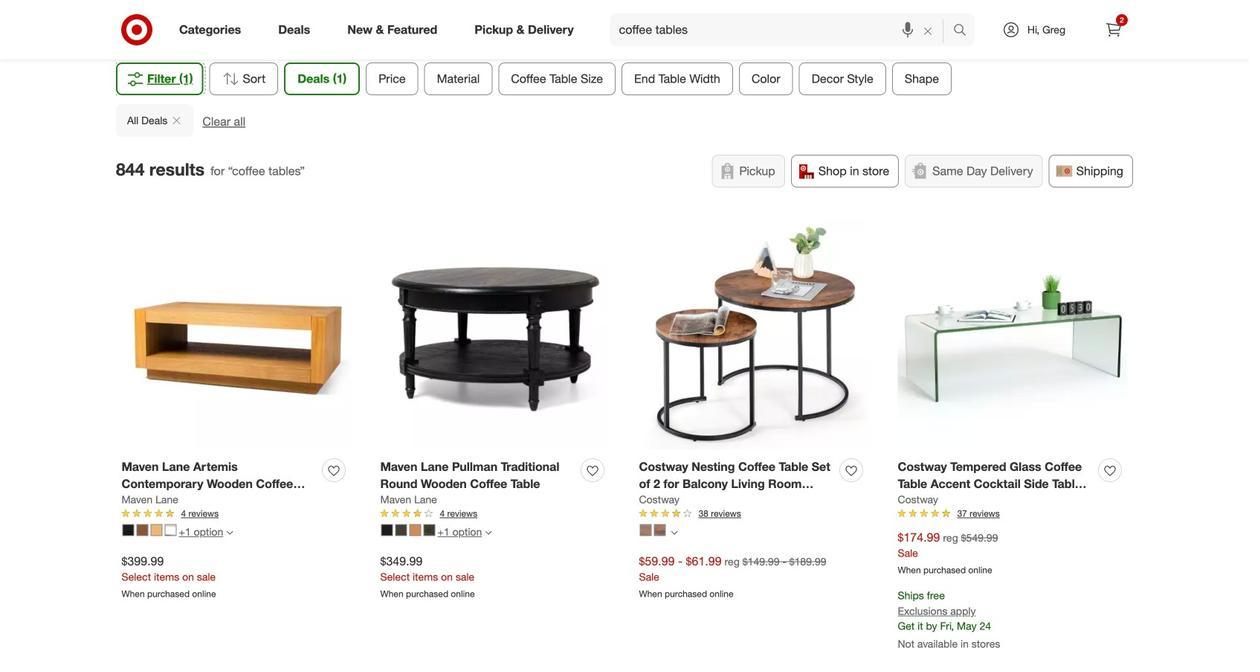 Task type: locate. For each thing, give the bounding box(es) containing it.
all colors image
[[671, 530, 678, 536]]

1 horizontal spatial all colors + 1 more colors element
[[485, 527, 492, 536]]

all colors + 1 more colors element
[[226, 527, 233, 536], [485, 527, 492, 536]]

refined white image
[[165, 524, 177, 536]]

maven lane artemis contemporary wooden coffee table image
[[122, 220, 352, 450], [122, 220, 352, 450]]

1 all colors + 1 more colors element from the left
[[226, 527, 233, 536]]

costway tempered glass coffee table accent cocktail side table living room furniture image
[[898, 220, 1128, 450], [898, 220, 1128, 450]]

maven lane pullman traditional round wooden coffee table image
[[381, 220, 610, 450], [381, 220, 610, 450]]

all colors + 1 more colors element right refined white icon
[[226, 527, 233, 536]]

all colors + 1 more colors element right antiqued grey image
[[485, 527, 492, 536]]

0 horizontal spatial all colors + 1 more colors element
[[226, 527, 233, 536]]

refined natural image
[[151, 524, 163, 536]]

2 all colors + 1 more colors element from the left
[[485, 527, 492, 536]]

all colors + 1 more colors image
[[226, 530, 233, 536]]

all colors + 1 more colors element for refined white icon
[[226, 527, 233, 536]]

antiqued black image
[[381, 524, 393, 536]]

costway nesting coffee table set of 2 for balcony living room modern round side tables image
[[639, 220, 869, 450], [639, 220, 869, 450]]



Task type: describe. For each thing, give the bounding box(es) containing it.
rustic brown image
[[654, 524, 666, 536]]

antiqued natural image
[[410, 524, 421, 536]]

antiqued grey image
[[424, 524, 436, 536]]

What can we help you find? suggestions appear below search field
[[611, 13, 958, 46]]

all colors + 1 more colors image
[[485, 530, 492, 536]]

refined black image
[[122, 524, 134, 536]]

antiqued brown image
[[395, 524, 407, 536]]

refined brown image
[[137, 524, 148, 536]]

brown image
[[640, 524, 652, 536]]

all colors + 1 more colors element for antiqued grey image
[[485, 527, 492, 536]]

all colors element
[[671, 527, 678, 536]]



Task type: vqa. For each thing, say whether or not it's contained in the screenshot.
Plus)
no



